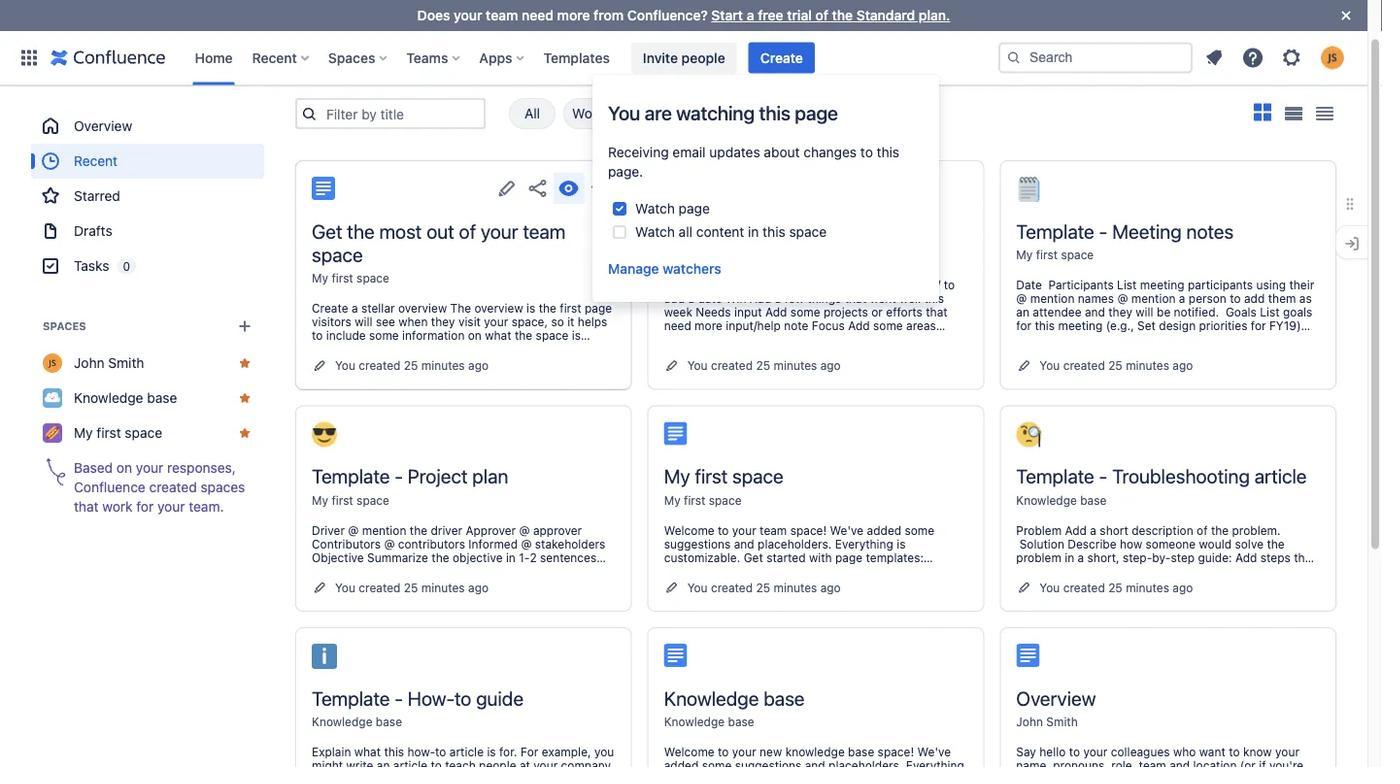 Task type: describe. For each thing, give the bounding box(es) containing it.
template inside template - how-to guide knowledge base
[[312, 687, 390, 710]]

unstar this space image
[[237, 390, 253, 406]]

in
[[748, 224, 759, 240]]

you created 25 minutes ago for troubleshooting
[[1040, 581, 1193, 594]]

them
[[1268, 292, 1296, 305]]

people
[[682, 50, 725, 66]]

2 mention from the left
[[1131, 292, 1176, 305]]

this inside receiving email updates about changes to this page.
[[877, 144, 900, 160]]

participants
[[1188, 278, 1253, 292]]

create
[[760, 50, 803, 66]]

start
[[711, 7, 743, 23]]

all
[[679, 224, 693, 240]]

names
[[1078, 292, 1114, 305]]

free
[[758, 7, 783, 23]]

person
[[1189, 292, 1227, 305]]

Filter by title field
[[321, 100, 484, 127]]

1 vertical spatial list
[[1260, 305, 1280, 319]]

this right me
[[759, 101, 790, 124]]

email
[[673, 144, 706, 160]]

2 @ from the left
[[1117, 292, 1128, 305]]

templates
[[543, 50, 610, 66]]

on for worked on
[[624, 105, 639, 121]]

ago for weekly
[[820, 359, 841, 372]]

recent up filter by title field
[[295, 66, 342, 79]]

list image
[[1285, 107, 1303, 120]]

your up confluence
[[136, 460, 163, 476]]

get the most out of your team space my first space
[[312, 220, 566, 285]]

updates
[[709, 144, 760, 160]]

for left attendee
[[1016, 319, 1032, 333]]

time
[[1119, 333, 1146, 346]]

weekly
[[760, 220, 822, 242]]

ago for troubleshooting
[[1173, 581, 1193, 594]]

overview link
[[31, 109, 264, 144]]

notified.
[[1174, 305, 1219, 319]]

0 horizontal spatial page image
[[312, 177, 335, 200]]

item
[[1149, 333, 1173, 346]]

create link
[[749, 42, 815, 73]]

for left "fy19)"
[[1251, 319, 1266, 333]]

template - how-to guide knowledge base
[[312, 687, 524, 729]]

edit image
[[495, 177, 518, 200]]

my inside template - project plan my first space
[[312, 493, 328, 507]]

priorities
[[1199, 319, 1248, 333]]

my first space link for template - project plan
[[312, 493, 389, 507]]

smith inside the overview john smith
[[1046, 715, 1078, 729]]

apps button
[[473, 42, 532, 73]]

a inside date  participants list meeting participants using their @ mention names @ mention a person to add them as an attendee and they will be notified.  goals list goals for this meeting (e.g., set design priorities for fy19) discussion topics time item presenter notes add notes for each discussion topic  action items add action items to close the loop on open questions or
[[1179, 292, 1185, 305]]

appswitcher icon image
[[17, 46, 41, 69]]

plan
[[472, 465, 508, 488]]

all button
[[509, 98, 556, 129]]

minutes for project
[[421, 581, 465, 594]]

how-
[[408, 687, 454, 710]]

knowledge inside template - how-to guide knowledge base
[[312, 715, 372, 729]]

templates link
[[538, 42, 616, 73]]

to inside receiving email updates about changes to this page.
[[860, 144, 873, 160]]

notes inside date  participants list meeting participants using their @ mention names @ mention a person to add them as an attendee and they will be notified.  goals list goals for this meeting (e.g., set design priorities for fy19) discussion topics time item presenter notes add notes for each discussion topic  action items add action items to close the loop on open questions or
[[1016, 346, 1047, 360]]

knowledge inside template - troubleshooting article knowledge base
[[1016, 493, 1077, 507]]

close image
[[1335, 4, 1358, 27]]

overview for overview john smith
[[1016, 687, 1096, 710]]

based
[[74, 460, 113, 476]]

you are watching this page
[[608, 101, 838, 124]]

notification icon image
[[1202, 46, 1226, 69]]

starred link
[[31, 179, 264, 214]]

to inside template - how-to guide knowledge base
[[454, 687, 471, 710]]

your profile and preferences image
[[1321, 46, 1344, 69]]

page.
[[608, 164, 643, 180]]

minutes for troubleshooting
[[1126, 581, 1169, 594]]

you for template - weekly status report
[[687, 359, 708, 372]]

notes
[[1233, 333, 1266, 346]]

- for troubleshooting
[[1099, 465, 1108, 488]]

for inside the based on your responses, confluence created spaces that work for your team.
[[136, 499, 154, 515]]

created for template - project plan
[[359, 581, 401, 594]]

start a free trial of the standard plan. link
[[711, 7, 950, 23]]

need
[[522, 7, 554, 23]]

content
[[696, 224, 744, 240]]

25 for weekly
[[756, 359, 770, 372]]

me
[[737, 105, 756, 121]]

action
[[1016, 360, 1050, 373]]

as
[[1299, 292, 1312, 305]]

drafts
[[74, 223, 112, 239]]

most
[[379, 220, 422, 242]]

0 horizontal spatial items
[[1053, 360, 1083, 373]]

(e.g.,
[[1106, 319, 1134, 333]]

attendee
[[1033, 305, 1082, 319]]

global element
[[12, 31, 998, 85]]

manage watchers
[[608, 261, 721, 277]]

team.
[[189, 499, 224, 515]]

0 vertical spatial page
[[795, 101, 838, 124]]

- for how-
[[395, 687, 403, 710]]

page image for my first space
[[664, 422, 687, 445]]

star image
[[941, 177, 964, 200]]

on for based on your responses, confluence created spaces that work for your team.
[[116, 460, 132, 476]]

will
[[1136, 305, 1154, 319]]

you for my first space
[[687, 581, 708, 594]]

add
[[1244, 292, 1265, 305]]

topics
[[1082, 333, 1116, 346]]

your left the team.
[[157, 499, 185, 515]]

are
[[645, 101, 672, 124]]

watch page watch all content in this space
[[635, 201, 827, 240]]

0
[[123, 259, 130, 273]]

that
[[74, 499, 99, 515]]

created for my first space
[[711, 581, 753, 594]]

worked
[[572, 105, 620, 121]]

created inside the based on your responses, confluence created spaces that work for your team.
[[149, 479, 197, 495]]

- for meeting
[[1099, 220, 1108, 242]]

Search field
[[998, 42, 1193, 73]]

25 for troubleshooting
[[1108, 581, 1123, 594]]

work
[[102, 499, 133, 515]]

questions
[[1229, 360, 1283, 373]]

my inside template - meeting notes my first space
[[1016, 248, 1033, 262]]

space inside template - meeting notes my first space
[[1061, 248, 1094, 262]]

created for template - weekly status report
[[711, 359, 753, 372]]

they
[[1108, 305, 1132, 319]]

template for template - weekly status report
[[664, 220, 742, 242]]

set
[[1137, 319, 1156, 333]]

my first space link for get the most out of your team space
[[312, 271, 389, 285]]

of inside get the most out of your team space my first space
[[459, 220, 476, 242]]

overview john smith
[[1016, 687, 1096, 729]]

unwatch image
[[557, 177, 580, 200]]

banner containing home
[[0, 31, 1368, 85]]

template - meeting notes my first space
[[1016, 220, 1234, 262]]

base inside template - troubleshooting article knowledge base
[[1080, 493, 1107, 507]]

ago for most
[[468, 359, 489, 372]]

get
[[312, 220, 342, 242]]

add up or
[[1269, 333, 1291, 346]]

you for get the most out of your team space
[[335, 359, 355, 372]]

share image
[[526, 177, 549, 200]]

you for template - troubleshooting article
[[1040, 581, 1060, 594]]



Task type: locate. For each thing, give the bounding box(es) containing it.
of right out
[[459, 220, 476, 242]]

spaces
[[328, 50, 375, 66], [43, 320, 86, 333]]

loop
[[1154, 360, 1178, 373]]

presenter
[[1177, 333, 1230, 346]]

:information_source: image
[[312, 644, 337, 669], [312, 644, 337, 669]]

1 horizontal spatial notes
[[1186, 220, 1234, 242]]

notes inside template - meeting notes my first space
[[1186, 220, 1234, 242]]

0 horizontal spatial mention
[[1030, 292, 1075, 305]]

1 horizontal spatial overview
[[1016, 687, 1096, 710]]

on inside the based on your responses, confluence created spaces that work for your team.
[[116, 460, 132, 476]]

watchers
[[663, 261, 721, 277]]

notes
[[1186, 220, 1234, 242], [1016, 346, 1047, 360]]

starred
[[74, 188, 120, 204]]

my first space link
[[664, 248, 742, 262], [1016, 248, 1094, 262], [312, 271, 389, 285], [31, 416, 264, 451], [312, 493, 389, 507], [664, 493, 742, 507]]

on right loop
[[1181, 360, 1195, 373]]

you created 25 minutes ago for meeting
[[1040, 359, 1193, 372]]

topic
[[1160, 346, 1187, 360]]

1 horizontal spatial page image
[[1016, 644, 1040, 667]]

- inside template - troubleshooting article knowledge base
[[1099, 465, 1108, 488]]

1 vertical spatial a
[[1179, 292, 1185, 305]]

my first space my first space
[[664, 465, 784, 507]]

knowledge base link for template - how-to guide
[[312, 715, 402, 729]]

base inside template - how-to guide knowledge base
[[376, 715, 402, 729]]

by
[[718, 105, 733, 121]]

0 vertical spatial john smith link
[[31, 346, 264, 381]]

list
[[1117, 278, 1137, 292], [1260, 305, 1280, 319]]

this right in
[[763, 224, 785, 240]]

the right get
[[347, 220, 375, 242]]

0 vertical spatial spaces
[[328, 50, 375, 66]]

created by me button
[[656, 98, 765, 129]]

my first space
[[74, 425, 162, 441]]

on up confluence
[[116, 460, 132, 476]]

troubleshooting
[[1112, 465, 1250, 488]]

0 horizontal spatial team
[[486, 7, 518, 23]]

unstar this space image for john smith
[[237, 355, 253, 371]]

tab list containing all
[[486, 98, 765, 129]]

template for template - meeting notes
[[1016, 220, 1094, 242]]

0 vertical spatial watch
[[635, 201, 675, 217]]

- inside template - weekly status report my first space
[[747, 220, 755, 242]]

unstar this space image inside john smith link
[[237, 355, 253, 371]]

add down "fy19)"
[[1265, 346, 1287, 360]]

invite
[[643, 50, 678, 66]]

1 vertical spatial on
[[1181, 360, 1195, 373]]

template inside template - project plan my first space
[[312, 465, 390, 488]]

- right "content"
[[747, 220, 755, 242]]

knowledge base knowledge base
[[664, 687, 805, 729]]

0 vertical spatial smith
[[108, 355, 144, 371]]

25
[[404, 359, 418, 372], [756, 359, 770, 372], [1108, 359, 1123, 372], [404, 581, 418, 594], [756, 581, 770, 594], [1108, 581, 1123, 594]]

template - weekly status report my first space
[[664, 220, 935, 262]]

0 horizontal spatial spaces
[[43, 320, 86, 333]]

minutes for meeting
[[1126, 359, 1169, 372]]

space inside 'watch page watch all content in this space'
[[789, 224, 827, 240]]

first inside template - weekly status report my first space
[[684, 248, 706, 262]]

1 horizontal spatial john
[[1016, 715, 1043, 729]]

unstar this space image
[[237, 355, 253, 371], [237, 425, 253, 441]]

0 horizontal spatial page image
[[664, 422, 687, 445]]

spaces
[[201, 479, 245, 495]]

items
[[1232, 346, 1262, 360], [1053, 360, 1083, 373]]

25 for project
[[404, 581, 418, 594]]

to left add
[[1230, 292, 1241, 305]]

cards image
[[1251, 100, 1274, 124]]

1 vertical spatial page image
[[664, 644, 687, 667]]

unstar this space image down unstar this space icon on the bottom of page
[[237, 425, 253, 441]]

- inside template - how-to guide knowledge base
[[395, 687, 403, 710]]

recent link
[[31, 144, 264, 179]]

recent
[[252, 50, 297, 66], [295, 66, 342, 79], [74, 153, 118, 169]]

my first space link for template - meeting notes
[[1016, 248, 1094, 262]]

a right be
[[1179, 292, 1185, 305]]

ago for space
[[820, 581, 841, 594]]

watch down page.
[[635, 201, 675, 217]]

create a space image
[[233, 315, 256, 338]]

0 vertical spatial unstar this space image
[[237, 355, 253, 371]]

first inside template - meeting notes my first space
[[1036, 248, 1058, 262]]

page image
[[664, 422, 687, 445], [1016, 644, 1040, 667]]

on inside button
[[624, 105, 639, 121]]

1 watch from the top
[[635, 201, 675, 217]]

meeting up each
[[1058, 319, 1103, 333]]

1 vertical spatial the
[[347, 220, 375, 242]]

1 horizontal spatial list
[[1260, 305, 1280, 319]]

ago for meeting
[[1173, 359, 1193, 372]]

on left are in the top left of the page
[[624, 105, 639, 121]]

star image
[[588, 177, 612, 200]]

template inside template - troubleshooting article knowledge base
[[1016, 465, 1094, 488]]

0 vertical spatial john
[[74, 355, 105, 371]]

discussion
[[1098, 346, 1157, 360]]

article
[[1255, 465, 1307, 488]]

1 unstar this space image from the top
[[237, 355, 253, 371]]

0 horizontal spatial john
[[74, 355, 105, 371]]

to left close
[[1087, 360, 1098, 373]]

compact list image
[[1313, 102, 1336, 125]]

0 horizontal spatial john smith link
[[31, 346, 264, 381]]

my
[[664, 248, 681, 262], [1016, 248, 1033, 262], [312, 271, 328, 285], [74, 425, 93, 441], [664, 465, 690, 488], [312, 493, 328, 507], [664, 493, 681, 507]]

changes
[[804, 144, 857, 160]]

my first space link for template - weekly status report
[[664, 248, 742, 262]]

0 horizontal spatial meeting
[[1058, 319, 1103, 333]]

about
[[764, 144, 800, 160]]

this inside 'watch page watch all content in this space'
[[763, 224, 785, 240]]

watch
[[635, 201, 675, 217], [635, 224, 675, 240]]

0 vertical spatial page image
[[664, 422, 687, 445]]

group containing overview
[[31, 109, 264, 284]]

recent up starred
[[74, 153, 118, 169]]

date
[[1016, 278, 1042, 292]]

25 for space
[[756, 581, 770, 594]]

group
[[31, 109, 264, 284]]

based on your responses, confluence created spaces that work for your team.
[[74, 460, 245, 515]]

1 horizontal spatial items
[[1232, 346, 1262, 360]]

john
[[74, 355, 105, 371], [1016, 715, 1043, 729]]

2 vertical spatial the
[[1133, 360, 1151, 373]]

- left troubleshooting
[[1099, 465, 1108, 488]]

open
[[1198, 360, 1226, 373]]

tab list
[[486, 98, 765, 129]]

1 horizontal spatial john smith link
[[1016, 715, 1078, 729]]

1 vertical spatial page
[[679, 201, 710, 217]]

1 vertical spatial notes
[[1016, 346, 1047, 360]]

1 horizontal spatial page
[[795, 101, 838, 124]]

confluence image
[[51, 46, 166, 69], [51, 46, 166, 69]]

- left project
[[395, 465, 403, 488]]

0 horizontal spatial list
[[1117, 278, 1137, 292]]

team
[[486, 7, 518, 23], [523, 220, 566, 242]]

a left free
[[747, 7, 754, 23]]

ago for project
[[468, 581, 489, 594]]

to left guide
[[454, 687, 471, 710]]

1 horizontal spatial page image
[[664, 644, 687, 667]]

settings icon image
[[1280, 46, 1303, 69]]

teams button
[[401, 42, 468, 73]]

responses,
[[167, 460, 236, 476]]

mention right an
[[1030, 292, 1075, 305]]

- left meeting
[[1099, 220, 1108, 242]]

this right the 'changes'
[[877, 144, 900, 160]]

created for template - meeting notes
[[1063, 359, 1105, 372]]

page image up my first space my first space
[[664, 422, 687, 445]]

template for template - troubleshooting article
[[1016, 465, 1094, 488]]

1 vertical spatial john smith link
[[1016, 715, 1078, 729]]

0 horizontal spatial notes
[[1016, 346, 1047, 360]]

@
[[1016, 292, 1027, 305], [1117, 292, 1128, 305]]

2 watch from the top
[[635, 224, 675, 240]]

template for template - project plan
[[312, 465, 390, 488]]

invite people button
[[631, 42, 737, 73]]

discussion
[[1020, 333, 1079, 346]]

your inside get the most out of your team space my first space
[[481, 220, 518, 242]]

0 horizontal spatial a
[[747, 7, 754, 23]]

0 vertical spatial a
[[747, 7, 754, 23]]

on inside date  participants list meeting participants using their @ mention names @ mention a person to add them as an attendee and they will be notified.  goals list goals for this meeting (e.g., set design priorities for fy19) discussion topics time item presenter notes add notes for each discussion topic  action items add action items to close the loop on open questions or
[[1181, 360, 1195, 373]]

1 vertical spatial team
[[523, 220, 566, 242]]

1 vertical spatial spaces
[[43, 320, 86, 333]]

2 horizontal spatial the
[[1133, 360, 1151, 373]]

first inside template - project plan my first space
[[332, 493, 353, 507]]

1 vertical spatial unstar this space image
[[237, 425, 253, 441]]

1 vertical spatial watch
[[635, 224, 675, 240]]

of right trial
[[815, 7, 828, 23]]

page image up the overview john smith
[[1016, 644, 1040, 667]]

- inside template - project plan my first space
[[395, 465, 403, 488]]

spaces inside popup button
[[328, 50, 375, 66]]

0 horizontal spatial @
[[1016, 292, 1027, 305]]

and
[[1085, 305, 1105, 319]]

confluence?
[[627, 7, 708, 23]]

@ left will on the top right of the page
[[1117, 292, 1128, 305]]

ago
[[468, 359, 489, 372], [820, 359, 841, 372], [1173, 359, 1193, 372], [468, 581, 489, 594], [820, 581, 841, 594], [1173, 581, 1193, 594]]

1 horizontal spatial on
[[624, 105, 639, 121]]

spaces right recent "dropdown button"
[[328, 50, 375, 66]]

:notepad_spiral: image
[[1016, 177, 1042, 202], [1016, 177, 1042, 202]]

smith inside john smith link
[[108, 355, 144, 371]]

you created 25 minutes ago for project
[[335, 581, 489, 594]]

a
[[747, 7, 754, 23], [1179, 292, 1185, 305]]

1 horizontal spatial smith
[[1046, 715, 1078, 729]]

template inside template - meeting notes my first space
[[1016, 220, 1094, 242]]

0 horizontal spatial overview
[[74, 118, 132, 134]]

from
[[594, 7, 624, 23]]

recent inside "dropdown button"
[[252, 50, 297, 66]]

1 vertical spatial meeting
[[1058, 319, 1103, 333]]

2 horizontal spatial on
[[1181, 360, 1195, 373]]

items down priorities at the top of page
[[1232, 346, 1262, 360]]

1 vertical spatial john
[[1016, 715, 1043, 729]]

each
[[1069, 346, 1095, 360]]

watch left all
[[635, 224, 675, 240]]

receiving
[[608, 144, 669, 160]]

drafts link
[[31, 214, 264, 249]]

0 horizontal spatial on
[[116, 460, 132, 476]]

spaces up john smith
[[43, 320, 86, 333]]

unstar this space image up unstar this space icon on the bottom of page
[[237, 355, 253, 371]]

you created 25 minutes ago for weekly
[[687, 359, 841, 372]]

the inside date  participants list meeting participants using their @ mention names @ mention a person to add them as an attendee and they will be notified.  goals list goals for this meeting (e.g., set design priorities for fy19) discussion topics time item presenter notes add notes for each discussion topic  action items add action items to close the loop on open questions or
[[1133, 360, 1151, 373]]

base
[[147, 390, 177, 406], [1080, 493, 1107, 507], [764, 687, 805, 710], [376, 715, 402, 729], [728, 715, 754, 729]]

home link
[[189, 42, 239, 73]]

the inside get the most out of your team space my first space
[[347, 220, 375, 242]]

created for template - troubleshooting article
[[1063, 581, 1105, 594]]

1 horizontal spatial team
[[523, 220, 566, 242]]

25 for most
[[404, 359, 418, 372]]

1 horizontal spatial a
[[1179, 292, 1185, 305]]

my first space link for my first space
[[664, 493, 742, 507]]

my inside get the most out of your team space my first space
[[312, 271, 328, 285]]

- left how-
[[395, 687, 403, 710]]

0 horizontal spatial of
[[459, 220, 476, 242]]

0 horizontal spatial smith
[[108, 355, 144, 371]]

your right does
[[454, 7, 482, 23]]

mention up 'set' on the top right
[[1131, 292, 1176, 305]]

the
[[832, 7, 853, 23], [347, 220, 375, 242], [1133, 360, 1151, 373]]

you for template - project plan
[[335, 581, 355, 594]]

0 vertical spatial team
[[486, 7, 518, 23]]

1 horizontal spatial meeting
[[1140, 278, 1185, 292]]

knowledge
[[74, 390, 143, 406], [1016, 493, 1077, 507], [664, 687, 759, 710], [312, 715, 372, 729], [664, 715, 725, 729]]

minutes for weekly
[[774, 359, 817, 372]]

- for weekly
[[747, 220, 755, 242]]

knowledge base
[[74, 390, 177, 406]]

team down "share" image
[[523, 220, 566, 242]]

an
[[1016, 305, 1030, 319]]

page
[[795, 101, 838, 124], [679, 201, 710, 217]]

search image
[[1006, 50, 1022, 66]]

page image for overview
[[1016, 644, 1040, 667]]

your down edit icon
[[481, 220, 518, 242]]

- inside template - meeting notes my first space
[[1099, 220, 1108, 242]]

:sunglasses: image
[[312, 422, 337, 447], [312, 422, 337, 447]]

@ left attendee
[[1016, 292, 1027, 305]]

items down discussion on the right
[[1053, 360, 1083, 373]]

1 mention from the left
[[1030, 292, 1075, 305]]

0 vertical spatial notes
[[1186, 220, 1234, 242]]

0 vertical spatial overview
[[74, 118, 132, 134]]

2 unstar this space image from the top
[[237, 425, 253, 441]]

this inside date  participants list meeting participants using their @ mention names @ mention a person to add them as an attendee and they will be notified.  goals list goals for this meeting (e.g., set design priorities for fy19) discussion topics time item presenter notes add notes for each discussion topic  action items add action items to close the loop on open questions or
[[1035, 319, 1055, 333]]

1 vertical spatial overview
[[1016, 687, 1096, 710]]

the right trial
[[832, 7, 853, 23]]

you created 25 minutes ago for most
[[335, 359, 489, 372]]

0 horizontal spatial the
[[347, 220, 375, 242]]

0 vertical spatial on
[[624, 105, 639, 121]]

list up the they
[[1117, 278, 1137, 292]]

my inside template - weekly status report my first space
[[664, 248, 681, 262]]

john inside the overview john smith
[[1016, 715, 1043, 729]]

space inside template - weekly status report my first space
[[709, 248, 742, 262]]

1 horizontal spatial mention
[[1131, 292, 1176, 305]]

space inside template - project plan my first space
[[357, 493, 389, 507]]

banner
[[0, 31, 1368, 85]]

john smith link
[[31, 346, 264, 381], [1016, 715, 1078, 729]]

you created 25 minutes ago
[[335, 359, 489, 372], [687, 359, 841, 372], [1040, 359, 1193, 372], [335, 581, 489, 594], [687, 581, 841, 594], [1040, 581, 1193, 594]]

home
[[195, 50, 233, 66]]

project
[[408, 465, 468, 488]]

first inside get the most out of your team space my first space
[[332, 271, 353, 285]]

you for template - meeting notes
[[1040, 359, 1060, 372]]

help icon image
[[1241, 46, 1265, 69]]

0 vertical spatial list
[[1117, 278, 1137, 292]]

- for project
[[395, 465, 403, 488]]

this
[[759, 101, 790, 124], [877, 144, 900, 160], [763, 224, 785, 240], [1035, 319, 1055, 333]]

0 vertical spatial meeting
[[1140, 278, 1185, 292]]

meeting up be
[[1140, 278, 1185, 292]]

recent right the home
[[252, 50, 297, 66]]

0 vertical spatial page image
[[312, 177, 335, 200]]

1 vertical spatial page image
[[1016, 644, 1040, 667]]

watching
[[676, 101, 755, 124]]

guide
[[476, 687, 524, 710]]

list down using
[[1260, 305, 1280, 319]]

1 vertical spatial smith
[[1046, 715, 1078, 729]]

for left each
[[1050, 346, 1065, 360]]

all
[[524, 105, 540, 121]]

close
[[1101, 360, 1130, 373]]

out
[[427, 220, 454, 242]]

template - troubleshooting article knowledge base
[[1016, 465, 1307, 507]]

1 horizontal spatial the
[[832, 7, 853, 23]]

template
[[664, 220, 742, 242], [1016, 220, 1094, 242], [312, 465, 390, 488], [1016, 465, 1094, 488], [312, 687, 390, 710]]

trial
[[787, 7, 812, 23]]

1 vertical spatial of
[[459, 220, 476, 242]]

recent button
[[246, 42, 316, 73]]

team inside get the most out of your team space my first space
[[523, 220, 566, 242]]

page image
[[312, 177, 335, 200], [664, 644, 687, 667]]

unstar this space image for my first space
[[237, 425, 253, 441]]

this right an
[[1035, 319, 1055, 333]]

page image up knowledge base knowledge base
[[664, 644, 687, 667]]

john smith
[[74, 355, 144, 371]]

you created 25 minutes ago for space
[[687, 581, 841, 594]]

page image up get
[[312, 177, 335, 200]]

0 horizontal spatial page
[[679, 201, 710, 217]]

knowledge base link for template - troubleshooting article
[[1016, 493, 1107, 507]]

1 horizontal spatial @
[[1117, 292, 1128, 305]]

2 vertical spatial on
[[116, 460, 132, 476]]

team left need
[[486, 7, 518, 23]]

minutes
[[421, 359, 465, 372], [774, 359, 817, 372], [1126, 359, 1169, 372], [421, 581, 465, 594], [774, 581, 817, 594], [1126, 581, 1169, 594]]

minutes for space
[[774, 581, 817, 594]]

for right work
[[136, 499, 154, 515]]

1 @ from the left
[[1016, 292, 1027, 305]]

does your team need more from confluence? start a free trial of the standard plan.
[[417, 7, 950, 23]]

spaces button
[[322, 42, 395, 73]]

tasks
[[74, 258, 109, 274]]

page up the 'changes'
[[795, 101, 838, 124]]

minutes for most
[[421, 359, 465, 372]]

notes down an
[[1016, 346, 1047, 360]]

25 for meeting
[[1108, 359, 1123, 372]]

worked on button
[[563, 98, 648, 129]]

1 horizontal spatial spaces
[[328, 50, 375, 66]]

0 vertical spatial of
[[815, 7, 828, 23]]

0 vertical spatial the
[[832, 7, 853, 23]]

page up all
[[679, 201, 710, 217]]

knowledge base link for knowledge base
[[664, 715, 754, 729]]

does
[[417, 7, 450, 23]]

page inside 'watch page watch all content in this space'
[[679, 201, 710, 217]]

:dart: image
[[664, 177, 689, 202], [664, 177, 689, 202]]

teams
[[406, 50, 448, 66]]

notes up participants
[[1186, 220, 1234, 242]]

created for get the most out of your team space
[[359, 359, 401, 372]]

template inside template - weekly status report my first space
[[664, 220, 742, 242]]

worked on
[[572, 105, 639, 121]]

overview for overview
[[74, 118, 132, 134]]

:face_with_monocle: image
[[1016, 422, 1042, 447], [1016, 422, 1042, 447]]

of
[[815, 7, 828, 23], [459, 220, 476, 242]]

invite people
[[643, 50, 725, 66]]

1 horizontal spatial of
[[815, 7, 828, 23]]

to right the 'changes'
[[860, 144, 873, 160]]

the left loop
[[1133, 360, 1151, 373]]

be
[[1157, 305, 1171, 319]]

template - project plan my first space
[[312, 465, 508, 507]]



Task type: vqa. For each thing, say whether or not it's contained in the screenshot.
Star image to the right
yes



